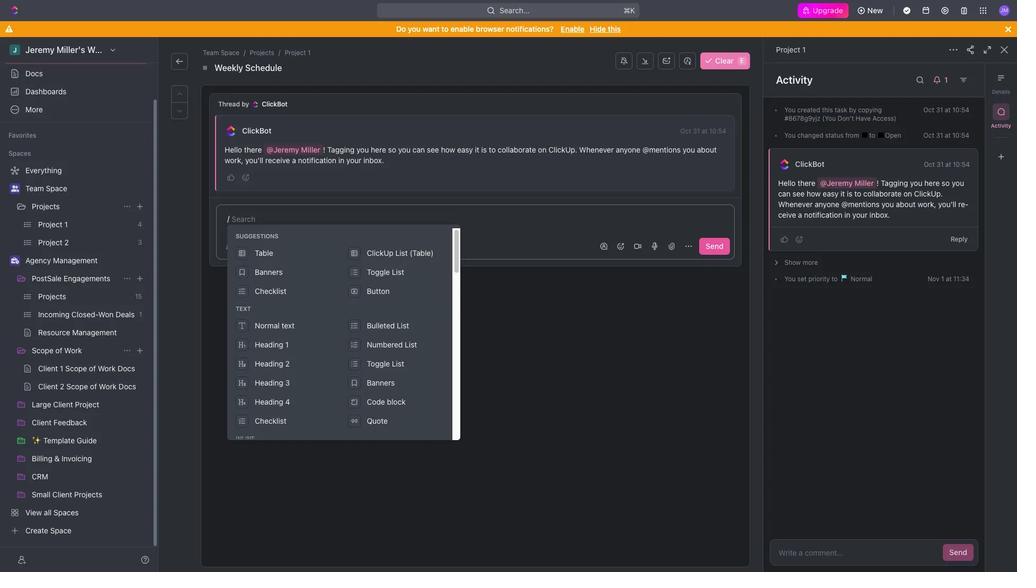 Task type: locate. For each thing, give the bounding box(es) containing it.
0 vertical spatial banners
[[255, 268, 283, 277]]

you left changed
[[785, 131, 796, 139]]

1 horizontal spatial inbox.
[[870, 210, 890, 219]]

work, for ceive
[[918, 200, 936, 209]]

set priority to
[[796, 275, 840, 283]]

you'll
[[245, 156, 263, 165], [938, 200, 956, 209]]

0 vertical spatial collaborate
[[498, 145, 536, 154]]

copying
[[858, 106, 882, 114]]

/
[[244, 49, 246, 57], [279, 49, 281, 57], [227, 214, 230, 223]]

anyone for a
[[616, 145, 640, 154]]

1
[[802, 45, 806, 54], [308, 49, 311, 57], [236, 242, 239, 251], [941, 275, 944, 283], [285, 340, 289, 349]]

clickup. inside ! tagging you here so you can see how easy it is to collaborate on clickup. whenever anyone @mentions you about work, you'll re ceive a notification in your inbox.
[[914, 189, 943, 198]]

1 horizontal spatial here
[[925, 179, 940, 188]]

4 heading from the top
[[255, 397, 283, 406]]

inbox.
[[363, 156, 384, 165], [870, 210, 890, 219]]

this
[[608, 24, 621, 33], [822, 106, 833, 114]]

it for ceive
[[841, 189, 845, 198]]

0 vertical spatial is
[[481, 145, 487, 154]]

1 horizontal spatial there
[[798, 179, 816, 188]]

it for a
[[475, 145, 479, 154]]

clickbot down changed
[[795, 159, 825, 168]]

1 vertical spatial @mentions
[[841, 200, 880, 209]]

at for created this task by copying
[[945, 106, 951, 114]]

team space link
[[201, 48, 242, 58], [25, 180, 146, 197]]

1 vertical spatial notification
[[804, 210, 842, 219]]

0 horizontal spatial here
[[371, 145, 386, 154]]

do you want to enable browser notifications? enable hide this
[[396, 24, 621, 33]]

hello for ceive
[[778, 179, 796, 188]]

hello there down clickbot button
[[225, 145, 264, 154]]

there for ceive
[[798, 179, 816, 188]]

0 horizontal spatial on
[[538, 145, 547, 154]]

0 vertical spatial team
[[203, 49, 219, 57]]

upgrade link
[[798, 3, 848, 18]]

hide
[[590, 24, 606, 33]]

0 horizontal spatial send
[[706, 242, 724, 251]]

1 vertical spatial space
[[46, 184, 67, 193]]

collaborate for a
[[498, 145, 536, 154]]

1 toggle list from the top
[[367, 268, 404, 277]]

1 horizontal spatial anyone
[[815, 200, 839, 209]]

about inside ! tagging you here so you can see how easy it is to collaborate on clickup. whenever anyone @mentions you about work, you'll re ceive a notification in your inbox.
[[896, 200, 916, 209]]

at
[[945, 106, 951, 114], [702, 127, 708, 135], [945, 131, 951, 139], [945, 160, 951, 168], [946, 275, 952, 283]]

you for changed status from
[[785, 131, 796, 139]]

hello there down changed
[[778, 179, 818, 188]]

heading for heading 1
[[255, 340, 283, 349]]

your
[[346, 156, 361, 165], [852, 210, 868, 219]]

collaborate inside ! tagging you here so you can see how easy it is to collaborate on clickup. whenever anyone @mentions you about work, you'll receive a notification in your inbox.
[[498, 145, 536, 154]]

1 vertical spatial projects
[[32, 202, 60, 211]]

1 vertical spatial can
[[778, 189, 791, 198]]

1 vertical spatial work,
[[918, 200, 936, 209]]

work, down clickbot button
[[225, 156, 243, 165]]

easy inside ! tagging you here so you can see how easy it is to collaborate on clickup. whenever anyone @mentions you about work, you'll receive a notification in your inbox.
[[457, 145, 473, 154]]

0 horizontal spatial can
[[413, 145, 425, 154]]

nov 1 at 11:34
[[928, 275, 969, 283]]

it inside ! tagging you here so you can see how easy it is to collaborate on clickup. whenever anyone @mentions you about work, you'll receive a notification in your inbox.
[[475, 145, 479, 154]]

task sidebar content section
[[763, 63, 985, 572]]

team
[[203, 49, 219, 57], [25, 184, 44, 193]]

you
[[408, 24, 421, 33], [357, 145, 369, 154], [398, 145, 411, 154], [683, 145, 695, 154], [910, 179, 923, 188], [952, 179, 964, 188], [882, 200, 894, 209]]

0 vertical spatial how
[[441, 145, 455, 154]]

project 1 link down upgrade link
[[776, 45, 806, 54]]

there
[[244, 145, 262, 154], [798, 179, 816, 188]]

1 vertical spatial collaborate
[[863, 189, 902, 198]]

banners up code
[[367, 378, 395, 387]]

team inside sidebar navigation
[[25, 184, 44, 193]]

project 1 link up "weekly schedule" link
[[283, 48, 313, 58]]

0 horizontal spatial whenever
[[579, 145, 614, 154]]

1 horizontal spatial hello there
[[778, 179, 818, 188]]

0 vertical spatial it
[[475, 145, 479, 154]]

heading left 2
[[255, 359, 283, 368]]

oct 31 at 10:54
[[924, 106, 969, 114], [680, 127, 726, 135], [924, 131, 969, 139], [924, 160, 970, 168]]

0 horizontal spatial anyone
[[616, 145, 640, 154]]

about for a
[[697, 145, 717, 154]]

heading left 3
[[255, 378, 283, 387]]

0 horizontal spatial send button
[[699, 238, 730, 255]]

so inside ! tagging you here so you can see how easy it is to collaborate on clickup. whenever anyone @mentions you about work, you'll re ceive a notification in your inbox.
[[942, 179, 950, 188]]

0 vertical spatial toggle list
[[367, 268, 404, 277]]

! for ceive
[[877, 179, 879, 188]]

1 vertical spatial this
[[822, 106, 833, 114]]

11:34
[[954, 275, 969, 283]]

by up don't
[[849, 106, 856, 114]]

2 toggle list from the top
[[367, 359, 404, 368]]

reply
[[951, 235, 968, 243]]

tagging
[[327, 145, 355, 154], [881, 179, 908, 188]]

to
[[442, 24, 449, 33], [869, 131, 877, 139], [489, 145, 496, 154], [855, 189, 861, 198], [832, 275, 838, 283]]

there down changed
[[798, 179, 816, 188]]

normal text
[[255, 321, 295, 330]]

in inside ! tagging you here so you can see how easy it is to collaborate on clickup. whenever anyone @mentions you about work, you'll re ceive a notification in your inbox.
[[844, 210, 850, 219]]

/ up "weekly schedule"
[[244, 49, 246, 57]]

see inside ! tagging you here so you can see how easy it is to collaborate on clickup. whenever anyone @mentions you about work, you'll re ceive a notification in your inbox.
[[793, 189, 805, 198]]

you'll left receive
[[245, 156, 263, 165]]

in
[[338, 156, 344, 165], [844, 210, 850, 219]]

! inside ! tagging you here so you can see how easy it is to collaborate on clickup. whenever anyone @mentions you about work, you'll receive a notification in your inbox.
[[323, 145, 325, 154]]

space
[[221, 49, 239, 57], [46, 184, 67, 193]]

team right user group icon
[[25, 184, 44, 193]]

1 horizontal spatial /
[[244, 49, 246, 57]]

project 1
[[776, 45, 806, 54]]

1 vertical spatial hello there
[[778, 179, 818, 188]]

0 horizontal spatial how
[[441, 145, 455, 154]]

ceive
[[778, 200, 969, 219]]

oct
[[924, 106, 934, 114], [680, 127, 691, 135], [924, 131, 934, 139], [924, 160, 935, 168]]

whenever
[[579, 145, 614, 154], [778, 200, 813, 209]]

toggle list down numbered
[[367, 359, 404, 368]]

1 horizontal spatial send button
[[943, 544, 974, 561]]

1 horizontal spatial @mentions
[[841, 200, 880, 209]]

suggestions
[[236, 233, 278, 239]]

on inside ! tagging you here so you can see how easy it is to collaborate on clickup. whenever anyone @mentions you about work, you'll receive a notification in your inbox.
[[538, 145, 547, 154]]

you
[[785, 106, 796, 114], [785, 131, 796, 139], [785, 275, 796, 283]]

projects link down team space
[[32, 198, 119, 215]]

0 vertical spatial tagging
[[327, 145, 355, 154]]

list right numbered
[[405, 340, 417, 349]]

2 you from the top
[[785, 131, 796, 139]]

hello there
[[225, 145, 264, 154], [778, 179, 818, 188]]

1 horizontal spatial this
[[822, 106, 833, 114]]

hello there inside task sidebar content section
[[778, 179, 818, 188]]

see inside ! tagging you here so you can see how easy it is to collaborate on clickup. whenever anyone @mentions you about work, you'll receive a notification in your inbox.
[[427, 145, 439, 154]]

there inside task sidebar content section
[[798, 179, 816, 188]]

1 horizontal spatial can
[[778, 189, 791, 198]]

activity down project 1
[[776, 74, 813, 86]]

1 inside task sidebar content section
[[941, 275, 944, 283]]

banners
[[255, 268, 283, 277], [367, 378, 395, 387]]

there for a
[[244, 145, 262, 154]]

0 vertical spatial inbox.
[[363, 156, 384, 165]]

0 horizontal spatial @mentions
[[642, 145, 681, 154]]

space up weekly
[[221, 49, 239, 57]]

about
[[697, 145, 717, 154], [896, 200, 916, 209]]

how inside ! tagging you here so you can see how easy it is to collaborate on clickup. whenever anyone @mentions you about work, you'll receive a notification in your inbox.
[[441, 145, 455, 154]]

@mentions inside ! tagging you here so you can see how easy it is to collaborate on clickup. whenever anyone @mentions you about work, you'll receive a notification in your inbox.
[[642, 145, 681, 154]]

in inside ! tagging you here so you can see how easy it is to collaborate on clickup. whenever anyone @mentions you about work, you'll receive a notification in your inbox.
[[338, 156, 344, 165]]

toggle list
[[367, 268, 404, 277], [367, 359, 404, 368]]

space for team space / projects / project 1
[[221, 49, 239, 57]]

1 horizontal spatial clickup.
[[914, 189, 943, 198]]

1 horizontal spatial team space link
[[201, 48, 242, 58]]

see
[[427, 145, 439, 154], [793, 189, 805, 198]]

projects link up schedule
[[248, 48, 276, 58]]

0 vertical spatial whenever
[[579, 145, 614, 154]]

heading left 4
[[255, 397, 283, 406]]

2 checklist from the top
[[255, 416, 286, 425]]

projects up schedule
[[250, 49, 274, 57]]

e
[[740, 57, 744, 65]]

/ up the 1 button
[[227, 214, 230, 223]]

⌘k
[[624, 6, 635, 15]]

clickbot inside task sidebar content section
[[795, 159, 825, 168]]

you'll inside ! tagging you here so you can see how easy it is to collaborate on clickup. whenever anyone @mentions you about work, you'll receive a notification in your inbox.
[[245, 156, 263, 165]]

0 horizontal spatial clickup.
[[549, 145, 577, 154]]

work, inside ! tagging you here so you can see how easy it is to collaborate on clickup. whenever anyone @mentions you about work, you'll re ceive a notification in your inbox.
[[918, 200, 936, 209]]

spaces
[[8, 149, 31, 157]]

1 vertical spatial easy
[[823, 189, 839, 198]]

banners down table
[[255, 268, 283, 277]]

can inside ! tagging you here so you can see how easy it is to collaborate on clickup. whenever anyone @mentions you about work, you'll receive a notification in your inbox.
[[413, 145, 425, 154]]

checklist down heading 4
[[255, 416, 286, 425]]

about inside ! tagging you here so you can see how easy it is to collaborate on clickup. whenever anyone @mentions you about work, you'll receive a notification in your inbox.
[[697, 145, 717, 154]]

here
[[371, 145, 386, 154], [925, 179, 940, 188]]

@mentions
[[642, 145, 681, 154], [841, 200, 880, 209]]

1 horizontal spatial projects
[[250, 49, 274, 57]]

0 vertical spatial projects
[[250, 49, 274, 57]]

clickup.
[[549, 145, 577, 154], [914, 189, 943, 198]]

you'll inside ! tagging you here so you can see how easy it is to collaborate on clickup. whenever anyone @mentions you about work, you'll re ceive a notification in your inbox.
[[938, 200, 956, 209]]

by right "thread"
[[242, 100, 249, 108]]

0 horizontal spatial project 1 link
[[283, 48, 313, 58]]

1 horizontal spatial activity
[[991, 122, 1011, 129]]

1 horizontal spatial on
[[904, 189, 912, 198]]

1 vertical spatial toggle list
[[367, 359, 404, 368]]

activity inside the task sidebar navigation tab list
[[991, 122, 1011, 129]]

easy for ceive
[[823, 189, 839, 198]]

inbox. inside ! tagging you here so you can see how easy it is to collaborate on clickup. whenever anyone @mentions you about work, you'll re ceive a notification in your inbox.
[[870, 210, 890, 219]]

1 vertical spatial whenever
[[778, 200, 813, 209]]

project
[[776, 45, 800, 54], [285, 49, 306, 57]]

0 horizontal spatial !
[[323, 145, 325, 154]]

1 vertical spatial it
[[841, 189, 845, 198]]

tagging inside ! tagging you here so you can see how easy it is to collaborate on clickup. whenever anyone @mentions you about work, you'll receive a notification in your inbox.
[[327, 145, 355, 154]]

enable
[[561, 24, 584, 33]]

whenever for a
[[579, 145, 614, 154]]

@mentions for a
[[642, 145, 681, 154]]

task
[[835, 106, 847, 114]]

hello there for ceive
[[778, 179, 818, 188]]

1 horizontal spatial send
[[949, 548, 967, 557]]

0 vertical spatial here
[[371, 145, 386, 154]]

is for ceive
[[847, 189, 853, 198]]

list down numbered list
[[392, 359, 404, 368]]

numbered
[[367, 340, 403, 349]]

heading for heading 4
[[255, 397, 283, 406]]

inbox. inside ! tagging you here so you can see how easy it is to collaborate on clickup. whenever anyone @mentions you about work, you'll receive a notification in your inbox.
[[363, 156, 384, 165]]

2 toggle from the top
[[367, 359, 390, 368]]

notification inside ! tagging you here so you can see how easy it is to collaborate on clickup. whenever anyone @mentions you about work, you'll re ceive a notification in your inbox.
[[804, 210, 842, 219]]

1 horizontal spatial about
[[896, 200, 916, 209]]

anyone inside ! tagging you here so you can see how easy it is to collaborate on clickup. whenever anyone @mentions you about work, you'll re ceive a notification in your inbox.
[[815, 200, 839, 209]]

easy for a
[[457, 145, 473, 154]]

/ up schedule
[[279, 49, 281, 57]]

work, left re
[[918, 200, 936, 209]]

so inside ! tagging you here so you can see how easy it is to collaborate on clickup. whenever anyone @mentions you about work, you'll receive a notification in your inbox.
[[388, 145, 396, 154]]

toggle list down clickup
[[367, 268, 404, 277]]

team up weekly
[[203, 49, 219, 57]]

! inside ! tagging you here so you can see how easy it is to collaborate on clickup. whenever anyone @mentions you about work, you'll re ceive a notification in your inbox.
[[877, 179, 879, 188]]

0 horizontal spatial hello
[[225, 145, 242, 154]]

0 horizontal spatial a
[[292, 156, 296, 165]]

tagging inside ! tagging you here so you can see how easy it is to collaborate on clickup. whenever anyone @mentions you about work, you'll re ceive a notification in your inbox.
[[881, 179, 908, 188]]

tree containing team space
[[4, 162, 148, 539]]

clickbot
[[262, 100, 288, 108], [242, 126, 271, 135], [795, 159, 825, 168]]

heading down normal
[[255, 340, 283, 349]]

you left 'set'
[[785, 275, 796, 283]]

space for team space
[[46, 184, 67, 193]]

is inside ! tagging you here so you can see how easy it is to collaborate on clickup. whenever anyone @mentions you about work, you'll re ceive a notification in your inbox.
[[847, 189, 853, 198]]

changed
[[797, 131, 823, 139]]

collaborate inside ! tagging you here so you can see how easy it is to collaborate on clickup. whenever anyone @mentions you about work, you'll re ceive a notification in your inbox.
[[863, 189, 902, 198]]

project 1 link
[[776, 45, 806, 54], [283, 48, 313, 58]]

tagging for ceive
[[881, 179, 908, 188]]

0 vertical spatial @mentions
[[642, 145, 681, 154]]

0 vertical spatial notification
[[298, 156, 336, 165]]

0 vertical spatial about
[[697, 145, 717, 154]]

0 horizontal spatial inbox.
[[363, 156, 384, 165]]

0 vertical spatial hello there
[[225, 145, 264, 154]]

heading for heading 2
[[255, 359, 283, 368]]

2 vertical spatial you
[[785, 275, 796, 283]]

whenever inside ! tagging you here so you can see how easy it is to collaborate on clickup. whenever anyone @mentions you about work, you'll receive a notification in your inbox.
[[579, 145, 614, 154]]

user group image
[[11, 185, 19, 192]]

here for a
[[371, 145, 386, 154]]

activity down details
[[991, 122, 1011, 129]]

1 horizontal spatial team
[[203, 49, 219, 57]]

clickbot down thread by
[[242, 126, 271, 135]]

0 vertical spatial a
[[292, 156, 296, 165]]

1 vertical spatial toggle
[[367, 359, 390, 368]]

anyone inside ! tagging you here so you can see how easy it is to collaborate on clickup. whenever anyone @mentions you about work, you'll receive a notification in your inbox.
[[616, 145, 640, 154]]

can inside ! tagging you here so you can see how easy it is to collaborate on clickup. whenever anyone @mentions you about work, you'll re ceive a notification in your inbox.
[[778, 189, 791, 198]]

1 for nov 1 at 11:34
[[941, 275, 944, 283]]

0 horizontal spatial projects
[[32, 202, 60, 211]]

here inside ! tagging you here so you can see how easy it is to collaborate on clickup. whenever anyone @mentions you about work, you'll re ceive a notification in your inbox.
[[925, 179, 940, 188]]

1 vertical spatial you'll
[[938, 200, 956, 209]]

3 heading from the top
[[255, 378, 283, 387]]

0 vertical spatial work,
[[225, 156, 243, 165]]

here for ceive
[[925, 179, 940, 188]]

block
[[387, 397, 406, 406]]

1 vertical spatial !
[[877, 179, 879, 188]]

anyone for ceive
[[815, 200, 839, 209]]

it
[[475, 145, 479, 154], [841, 189, 845, 198]]

you up #8678g9yjz
[[785, 106, 796, 114]]

anyone
[[616, 145, 640, 154], [815, 200, 839, 209]]

1 horizontal spatial tagging
[[881, 179, 908, 188]]

by
[[242, 100, 249, 108], [849, 106, 856, 114]]

projects inside sidebar navigation
[[32, 202, 60, 211]]

tree
[[4, 162, 148, 539]]

1 horizontal spatial a
[[798, 210, 802, 219]]

toggle down numbered
[[367, 359, 390, 368]]

0 vertical spatial checklist
[[255, 287, 286, 296]]

0 horizontal spatial work,
[[225, 156, 243, 165]]

list
[[396, 248, 408, 257], [392, 268, 404, 277], [397, 321, 409, 330], [405, 340, 417, 349], [392, 359, 404, 368]]

0 horizontal spatial team
[[25, 184, 44, 193]]

3 you from the top
[[785, 275, 796, 283]]

1 vertical spatial team space link
[[25, 180, 146, 197]]

on
[[538, 145, 547, 154], [904, 189, 912, 198]]

0 horizontal spatial is
[[481, 145, 487, 154]]

0 vertical spatial can
[[413, 145, 425, 154]]

bulleted list
[[367, 321, 409, 330]]

clickbot up clickbot button
[[262, 100, 288, 108]]

here inside ! tagging you here so you can see how easy it is to collaborate on clickup. whenever anyone @mentions you about work, you'll receive a notification in your inbox.
[[371, 145, 386, 154]]

0 horizontal spatial activity
[[776, 74, 813, 86]]

0 vertical spatial activity
[[776, 74, 813, 86]]

don't
[[838, 114, 854, 122]]

on inside ! tagging you here so you can see how easy it is to collaborate on clickup. whenever anyone @mentions you about work, you'll re ceive a notification in your inbox.
[[904, 189, 912, 198]]

1 horizontal spatial so
[[942, 179, 950, 188]]

it inside ! tagging you here so you can see how easy it is to collaborate on clickup. whenever anyone @mentions you about work, you'll re ceive a notification in your inbox.
[[841, 189, 845, 198]]

send button
[[699, 238, 730, 255], [943, 544, 974, 561]]

there down clickbot button
[[244, 145, 262, 154]]

this right hide
[[608, 24, 621, 33]]

0 horizontal spatial tagging
[[327, 145, 355, 154]]

1 vertical spatial inbox.
[[870, 210, 890, 219]]

2 heading from the top
[[255, 359, 283, 368]]

work, inside ! tagging you here so you can see how easy it is to collaborate on clickup. whenever anyone @mentions you about work, you'll receive a notification in your inbox.
[[225, 156, 243, 165]]

1 heading from the top
[[255, 340, 283, 349]]

team for team space
[[25, 184, 44, 193]]

toggle up button on the bottom left of page
[[367, 268, 390, 277]]

clickbot inside button
[[242, 126, 271, 135]]

how inside ! tagging you here so you can see how easy it is to collaborate on clickup. whenever anyone @mentions you about work, you'll re ceive a notification in your inbox.
[[807, 189, 821, 198]]

0 vertical spatial !
[[323, 145, 325, 154]]

is inside ! tagging you here so you can see how easy it is to collaborate on clickup. whenever anyone @mentions you about work, you'll receive a notification in your inbox.
[[481, 145, 487, 154]]

bulleted
[[367, 321, 395, 330]]

you'll left re
[[938, 200, 956, 209]]

clickup. inside ! tagging you here so you can see how easy it is to collaborate on clickup. whenever anyone @mentions you about work, you'll receive a notification in your inbox.
[[549, 145, 577, 154]]

you'll for a
[[245, 156, 263, 165]]

space right user group icon
[[46, 184, 67, 193]]

1 horizontal spatial !
[[877, 179, 879, 188]]

easy
[[457, 145, 473, 154], [823, 189, 839, 198]]

hello inside task sidebar content section
[[778, 179, 796, 188]]

weekly schedule link
[[212, 61, 284, 74]]

notification inside ! tagging you here so you can see how easy it is to collaborate on clickup. whenever anyone @mentions you about work, you'll receive a notification in your inbox.
[[298, 156, 336, 165]]

0 vertical spatial you
[[785, 106, 796, 114]]

whenever inside ! tagging you here so you can see how easy it is to collaborate on clickup. whenever anyone @mentions you about work, you'll re ceive a notification in your inbox.
[[778, 200, 813, 209]]

at for set priority to
[[946, 275, 952, 283]]

easy inside ! tagging you here so you can see how easy it is to collaborate on clickup. whenever anyone @mentions you about work, you'll re ceive a notification in your inbox.
[[823, 189, 839, 198]]

1 vertical spatial about
[[896, 200, 916, 209]]

checklist up normal
[[255, 287, 286, 296]]

1 horizontal spatial work,
[[918, 200, 936, 209]]

projects down team space
[[32, 202, 60, 211]]

0 vertical spatial easy
[[457, 145, 473, 154]]

space inside tree
[[46, 184, 67, 193]]

1 horizontal spatial hello
[[778, 179, 796, 188]]

tree inside sidebar navigation
[[4, 162, 148, 539]]

1 horizontal spatial it
[[841, 189, 845, 198]]

@mentions inside ! tagging you here so you can see how easy it is to collaborate on clickup. whenever anyone @mentions you about work, you'll re ceive a notification in your inbox.
[[841, 200, 880, 209]]

1 you from the top
[[785, 106, 796, 114]]

1 vertical spatial hello
[[778, 179, 796, 188]]

on for ceive
[[904, 189, 912, 198]]

1 vertical spatial activity
[[991, 122, 1011, 129]]

1 for heading 1
[[285, 340, 289, 349]]

0 vertical spatial your
[[346, 156, 361, 165]]

code block
[[367, 397, 406, 406]]

reply button
[[947, 233, 972, 246]]

scope
[[32, 346, 53, 355]]

0 vertical spatial on
[[538, 145, 547, 154]]

1 horizontal spatial whenever
[[778, 200, 813, 209]]

this up (you
[[822, 106, 833, 114]]

!
[[323, 145, 325, 154], [877, 179, 879, 188]]



Task type: describe. For each thing, give the bounding box(es) containing it.
management
[[53, 256, 98, 265]]

work, for a
[[225, 156, 243, 165]]

from
[[845, 131, 859, 139]]

#8678g9yjz
[[785, 114, 821, 122]]

sidebar navigation
[[0, 37, 158, 572]]

1 horizontal spatial projects link
[[248, 48, 276, 58]]

open
[[883, 131, 901, 139]]

dashboards link
[[4, 83, 148, 100]]

engagements
[[64, 274, 110, 283]]

0 vertical spatial clickbot
[[262, 100, 288, 108]]

a inside ! tagging you here so you can see how easy it is to collaborate on clickup. whenever anyone @mentions you about work, you'll re ceive a notification in your inbox.
[[798, 210, 802, 219]]

1 horizontal spatial project
[[776, 45, 800, 54]]

heading 3
[[255, 378, 290, 387]]

weekly schedule
[[215, 63, 282, 73]]

you inside the you created this task by copying #8678g9yjz (you don't have access)
[[785, 106, 796, 114]]

set
[[797, 275, 807, 283]]

0 vertical spatial this
[[608, 24, 621, 33]]

activity inside task sidebar content section
[[776, 74, 813, 86]]

notifications?
[[506, 24, 554, 33]]

you'll for ceive
[[938, 200, 956, 209]]

normal
[[849, 275, 872, 283]]

heading for heading 3
[[255, 378, 283, 387]]

browser
[[476, 24, 504, 33]]

priority
[[809, 275, 830, 283]]

1 horizontal spatial project 1 link
[[776, 45, 806, 54]]

clickup
[[367, 248, 394, 257]]

postsale engagements link
[[32, 270, 119, 287]]

enable
[[451, 24, 474, 33]]

numbered list
[[367, 340, 417, 349]]

clickup. for ceive
[[914, 189, 943, 198]]

collaborate for ceive
[[863, 189, 902, 198]]

button
[[367, 287, 390, 296]]

@mentions for ceive
[[841, 200, 880, 209]]

list down clickup list (table)
[[392, 268, 404, 277]]

text
[[236, 305, 251, 312]]

! for a
[[323, 145, 325, 154]]

want
[[423, 24, 440, 33]]

to inside ! tagging you here so you can see how easy it is to collaborate on clickup. whenever anyone @mentions you about work, you'll re ceive a notification in your inbox.
[[855, 189, 861, 198]]

hello for a
[[225, 145, 242, 154]]

whenever for ceive
[[778, 200, 813, 209]]

list up numbered list
[[397, 321, 409, 330]]

0 vertical spatial team space link
[[201, 48, 242, 58]]

you created this task by copying #8678g9yjz (you don't have access)
[[785, 106, 896, 122]]

agency management
[[25, 256, 98, 265]]

nov
[[928, 275, 940, 283]]

upgrade
[[813, 6, 843, 15]]

your inside ! tagging you here so you can see how easy it is to collaborate on clickup. whenever anyone @mentions you about work, you'll receive a notification in your inbox.
[[346, 156, 361, 165]]

0 horizontal spatial projects link
[[32, 198, 119, 215]]

new
[[868, 6, 883, 15]]

thread by
[[218, 100, 249, 108]]

details
[[992, 88, 1011, 95]]

weekly
[[215, 63, 243, 73]]

0 vertical spatial send
[[706, 242, 724, 251]]

tagging for a
[[327, 145, 355, 154]]

created
[[797, 106, 820, 114]]

to inside ! tagging you here so you can see how easy it is to collaborate on clickup. whenever anyone @mentions you about work, you'll receive a notification in your inbox.
[[489, 145, 496, 154]]

(table)
[[410, 248, 434, 257]]

can for a
[[413, 145, 425, 154]]

receive
[[265, 156, 290, 165]]

of
[[55, 346, 62, 355]]

text
[[282, 321, 295, 330]]

1 toggle from the top
[[367, 268, 390, 277]]

do
[[396, 24, 406, 33]]

search...
[[500, 6, 530, 15]]

agency
[[25, 256, 51, 265]]

about for ceive
[[896, 200, 916, 209]]

scope of work
[[32, 346, 82, 355]]

have
[[856, 114, 871, 122]]

0 horizontal spatial project
[[285, 49, 306, 57]]

favorites button
[[4, 129, 41, 142]]

clickup list (table)
[[367, 248, 434, 257]]

clickbot button
[[242, 126, 272, 136]]

re
[[958, 200, 969, 209]]

send inside task sidebar content section
[[949, 548, 967, 557]]

! tagging you here so you can see how easy it is to collaborate on clickup. whenever anyone @mentions you about work, you'll receive a notification in your inbox.
[[225, 145, 719, 165]]

inline
[[236, 435, 255, 442]]

2 horizontal spatial /
[[279, 49, 281, 57]]

status
[[825, 131, 844, 139]]

1 for project 1
[[802, 45, 806, 54]]

so for ceive
[[942, 179, 950, 188]]

changed status from
[[796, 131, 861, 139]]

2
[[285, 359, 290, 368]]

! tagging you here so you can see how easy it is to collaborate on clickup. whenever anyone @mentions you about work, you'll re ceive a notification in your inbox.
[[778, 179, 969, 219]]

see for ceive
[[793, 189, 805, 198]]

1 checklist from the top
[[255, 287, 286, 296]]

1 vertical spatial banners
[[367, 378, 395, 387]]

0 horizontal spatial /
[[227, 214, 230, 223]]

team for team space / projects / project 1
[[203, 49, 219, 57]]

4
[[285, 397, 290, 406]]

team space / projects / project 1
[[203, 49, 311, 57]]

hello there for a
[[225, 145, 264, 154]]

see for a
[[427, 145, 439, 154]]

schedule
[[245, 63, 282, 73]]

work
[[64, 346, 82, 355]]

how for a
[[441, 145, 455, 154]]

list left the (table)
[[396, 248, 408, 257]]

0 horizontal spatial by
[[242, 100, 249, 108]]

you for set priority to
[[785, 275, 796, 283]]

team space
[[25, 184, 67, 193]]

access)
[[873, 114, 896, 122]]

code
[[367, 397, 385, 406]]

postsale
[[32, 274, 62, 283]]

agency management link
[[25, 252, 146, 269]]

clickup. for a
[[549, 145, 577, 154]]

normal
[[255, 321, 280, 330]]

1 button
[[221, 238, 246, 255]]

new button
[[853, 2, 889, 19]]

send button inside task sidebar content section
[[943, 544, 974, 561]]

by inside the you created this task by copying #8678g9yjz (you don't have access)
[[849, 106, 856, 114]]

at for changed status from
[[945, 131, 951, 139]]

can for ceive
[[778, 189, 791, 198]]

0 vertical spatial send button
[[699, 238, 730, 255]]

dashboards
[[25, 87, 67, 96]]

on for a
[[538, 145, 547, 154]]

quote
[[367, 416, 388, 425]]

scope of work link
[[32, 342, 119, 359]]

this inside the you created this task by copying #8678g9yjz (you don't have access)
[[822, 106, 833, 114]]

heading 2
[[255, 359, 290, 368]]

1 inside button
[[236, 242, 239, 251]]

is for a
[[481, 145, 487, 154]]

how for ceive
[[807, 189, 821, 198]]

0 horizontal spatial banners
[[255, 268, 283, 277]]

favorites
[[8, 131, 36, 139]]

heading 1
[[255, 340, 289, 349]]

heading 4
[[255, 397, 290, 406]]

so for a
[[388, 145, 396, 154]]

clear
[[715, 56, 734, 65]]

task sidebar navigation tab list
[[990, 69, 1013, 165]]

table
[[255, 248, 273, 257]]

(you
[[822, 114, 836, 122]]

business time image
[[11, 257, 19, 264]]

a inside ! tagging you here so you can see how easy it is to collaborate on clickup. whenever anyone @mentions you about work, you'll receive a notification in your inbox.
[[292, 156, 296, 165]]

your inside ! tagging you here so you can see how easy it is to collaborate on clickup. whenever anyone @mentions you about work, you'll re ceive a notification in your inbox.
[[852, 210, 868, 219]]

3
[[285, 378, 290, 387]]

postsale engagements
[[32, 274, 110, 283]]

docs
[[25, 69, 43, 78]]

docs link
[[4, 65, 148, 82]]

thread
[[218, 100, 240, 108]]



Task type: vqa. For each thing, say whether or not it's contained in the screenshot.
Nov 1 at 11:34
yes



